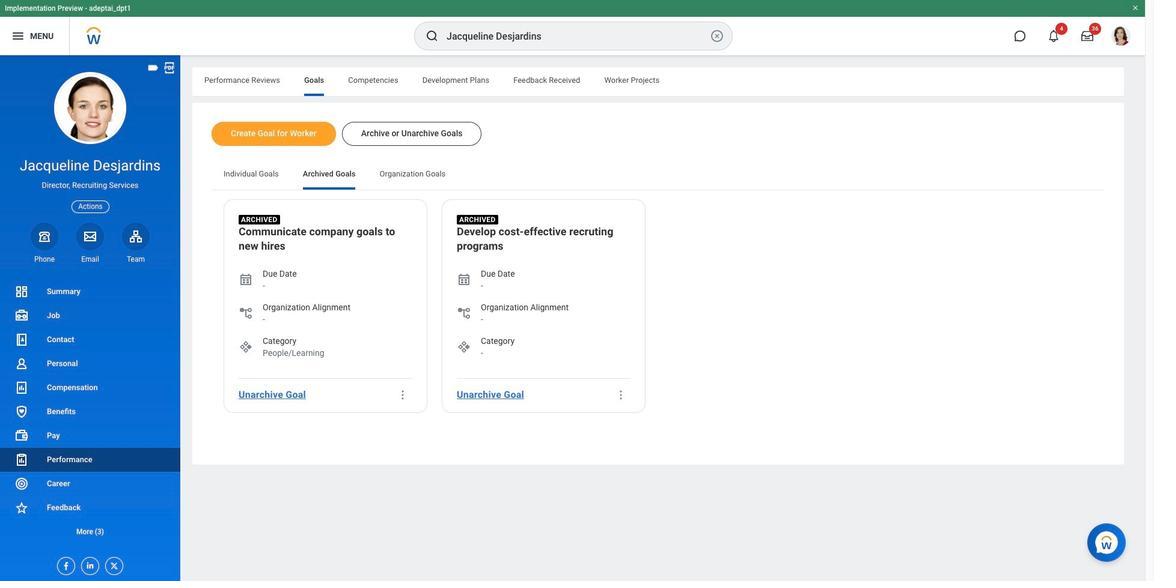 Task type: locate. For each thing, give the bounding box(es) containing it.
justify image
[[11, 29, 25, 43]]

profile logan mcneil image
[[1111, 26, 1131, 48]]

contact image
[[14, 333, 29, 347]]

1 calendar alt image from the left
[[239, 273, 253, 287]]

inbox large image
[[1081, 30, 1093, 42]]

related actions vertical image
[[397, 389, 409, 401]]

facebook image
[[58, 558, 71, 572]]

phone image
[[36, 229, 53, 244]]

0 vertical spatial tab list
[[192, 67, 1124, 96]]

Search Workday  search field
[[447, 23, 707, 49]]

banner
[[0, 0, 1145, 55]]

1 horizontal spatial calendar alt image
[[457, 273, 471, 287]]

calendar alt image up hierarchy parent icon
[[239, 273, 253, 287]]

team jacqueline desjardins element
[[122, 255, 150, 264]]

pattern image
[[239, 340, 253, 355]]

tab list
[[192, 67, 1124, 96], [212, 161, 1105, 190]]

summary image
[[14, 285, 29, 299]]

x image
[[106, 558, 119, 572]]

compensation image
[[14, 381, 29, 395]]

2 calendar alt image from the left
[[457, 273, 471, 287]]

notifications large image
[[1048, 30, 1060, 42]]

0 horizontal spatial calendar alt image
[[239, 273, 253, 287]]

hierarchy parent image
[[457, 306, 471, 321]]

- element
[[263, 280, 297, 292], [481, 280, 515, 292], [263, 314, 350, 326], [481, 314, 569, 326], [481, 347, 515, 359]]

calendar alt image for the communicate company goals to new hires element
[[239, 273, 253, 287]]

close environment banner image
[[1132, 4, 1139, 11]]

pay image
[[14, 429, 29, 444]]

navigation pane region
[[0, 55, 180, 582]]

view team image
[[129, 229, 143, 244]]

develop cost-effective recruting programs element
[[457, 225, 631, 256]]

list
[[0, 280, 180, 545]]

- element for hierarchy parent image
[[481, 314, 569, 326]]

calendar alt image up hierarchy parent image
[[457, 273, 471, 287]]

1 vertical spatial tab list
[[212, 161, 1105, 190]]

calendar alt image
[[239, 273, 253, 287], [457, 273, 471, 287]]

phone jacqueline desjardins element
[[31, 255, 58, 264]]

- element for pattern icon
[[481, 347, 515, 359]]

pattern image
[[457, 340, 471, 355]]

linkedin image
[[82, 558, 95, 571]]



Task type: describe. For each thing, give the bounding box(es) containing it.
performance image
[[14, 453, 29, 468]]

mail image
[[83, 229, 97, 244]]

calendar alt image for develop cost-effective recruting programs element on the top
[[457, 273, 471, 287]]

view printable version (pdf) image
[[163, 61, 176, 75]]

communicate company goals to new hires element
[[239, 225, 412, 256]]

search image
[[425, 29, 439, 43]]

career image
[[14, 477, 29, 492]]

benefits image
[[14, 405, 29, 420]]

- element for hierarchy parent icon
[[263, 314, 350, 326]]

feedback image
[[14, 501, 29, 516]]

hierarchy parent image
[[239, 306, 253, 321]]

x circle image
[[710, 29, 724, 43]]

email jacqueline desjardins element
[[76, 255, 104, 264]]

job image
[[14, 309, 29, 323]]

people/learning element
[[263, 347, 324, 359]]

personal image
[[14, 357, 29, 371]]

tag image
[[147, 61, 160, 75]]



Task type: vqa. For each thing, say whether or not it's contained in the screenshot.
dialog containing View Organization Goal
no



